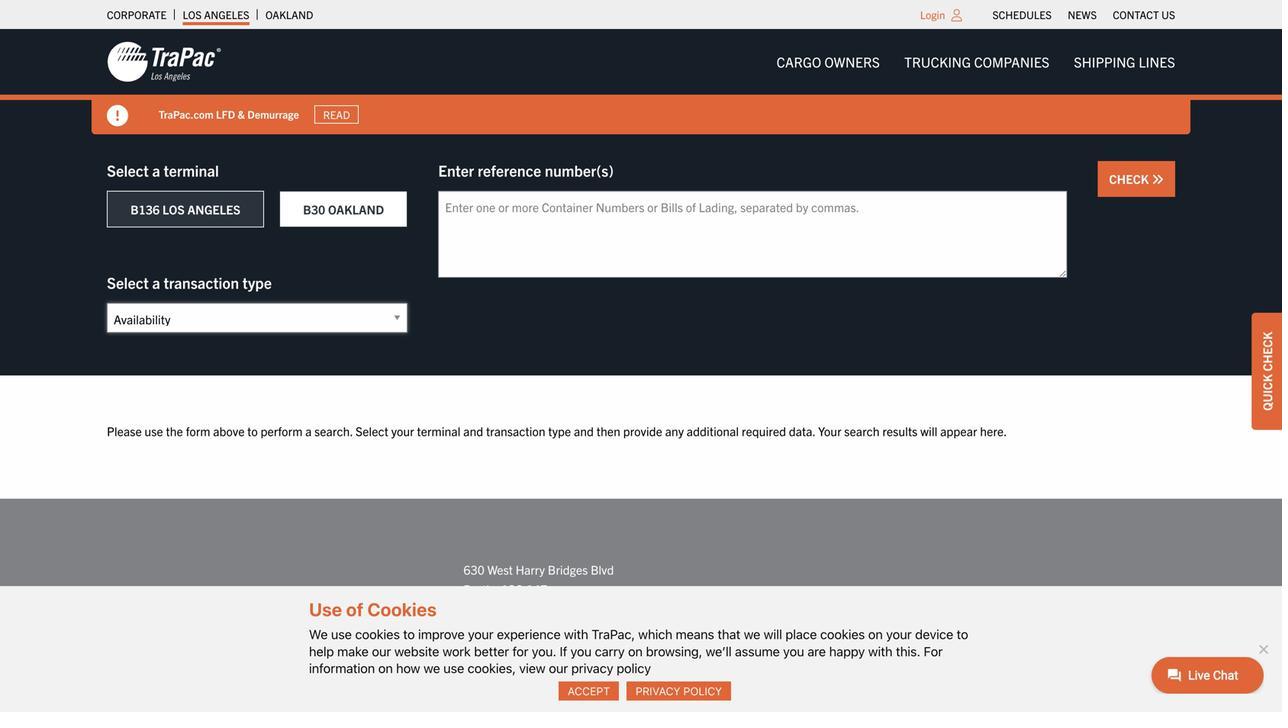 Task type: describe. For each thing, give the bounding box(es) containing it.
contact us
[[1113, 8, 1176, 21]]

b30 oakland
[[303, 202, 384, 217]]

0 vertical spatial transaction
[[164, 273, 239, 292]]

contact us link
[[1113, 4, 1176, 25]]

data.
[[789, 423, 816, 439]]

improve
[[418, 627, 465, 642]]

&
[[238, 107, 245, 121]]

assume
[[735, 644, 780, 659]]

630
[[464, 562, 485, 577]]

harry
[[516, 562, 545, 577]]

2 horizontal spatial to
[[957, 627, 969, 642]]

0 horizontal spatial your
[[391, 423, 414, 439]]

the
[[166, 423, 183, 439]]

device
[[915, 627, 954, 642]]

appear
[[941, 423, 977, 439]]

privacy
[[571, 661, 614, 676]]

schedules link
[[993, 4, 1052, 25]]

corporate link
[[107, 4, 167, 25]]

number(s)
[[545, 161, 614, 180]]

trucking
[[905, 53, 971, 70]]

0 vertical spatial code:
[[496, 640, 525, 655]]

1 vertical spatial angeles
[[188, 202, 241, 217]]

los angeles link
[[183, 4, 249, 25]]

policy
[[617, 661, 651, 676]]

use
[[309, 599, 342, 620]]

west
[[487, 562, 513, 577]]

then
[[597, 423, 621, 439]]

corporate
[[107, 8, 167, 21]]

cookies
[[367, 599, 437, 620]]

your
[[818, 423, 842, 439]]

2 vertical spatial los
[[303, 611, 326, 626]]

provide
[[623, 423, 663, 439]]

form
[[186, 423, 210, 439]]

check inside 'link'
[[1260, 332, 1275, 371]]

news
[[1068, 8, 1097, 21]]

b30
[[303, 202, 325, 217]]

2 horizontal spatial your
[[886, 627, 912, 642]]

are
[[808, 644, 826, 659]]

solid image inside check button
[[1152, 173, 1164, 185]]

1 horizontal spatial we
[[744, 627, 761, 642]]

bridges
[[548, 562, 588, 577]]

0 horizontal spatial to
[[247, 423, 258, 439]]

will inside use of cookies we use cookies to improve your experience with trapac, which means that we will place cookies on your device to help make our website work better for you. if you carry on browsing, we'll assume you are happy with this. for information on how we use cookies, view our privacy policy
[[764, 627, 782, 642]]

please use the form above to perform a search. select your terminal and transaction type and then provide any additional required data. your search results will appear here.
[[107, 423, 1007, 439]]

cargo owners link
[[765, 46, 892, 77]]

search.
[[315, 423, 353, 439]]

login link
[[920, 8, 945, 21]]

2704
[[520, 660, 548, 675]]

check inside button
[[1109, 171, 1152, 186]]

oakland link
[[266, 4, 313, 25]]

menu bar inside "banner"
[[765, 46, 1188, 77]]

1 vertical spatial our
[[549, 661, 568, 676]]

how
[[396, 661, 420, 676]]

1 vertical spatial code:
[[488, 660, 518, 675]]

0 vertical spatial with
[[564, 627, 588, 642]]

required
[[742, 423, 786, 439]]

login
[[920, 8, 945, 21]]

1 horizontal spatial los angeles
[[303, 611, 382, 626]]

menu bar containing schedules
[[985, 4, 1184, 25]]

banner containing cargo owners
[[0, 29, 1282, 134]]

firms code:  y258 port code:  2704
[[464, 640, 556, 675]]

carry
[[595, 644, 625, 659]]

means
[[676, 627, 714, 642]]

trapac.com lfd & demurrage
[[159, 107, 299, 121]]

trapac,
[[592, 627, 635, 642]]

0 horizontal spatial use
[[145, 423, 163, 439]]

Enter reference number(s) text field
[[438, 191, 1067, 278]]

2 you from the left
[[783, 644, 804, 659]]

lfd
[[216, 107, 235, 121]]

0 vertical spatial los
[[183, 8, 202, 21]]

news link
[[1068, 4, 1097, 25]]

b136
[[131, 202, 160, 217]]

contact
[[1113, 8, 1159, 21]]

work
[[443, 644, 471, 659]]

1 vertical spatial on
[[628, 644, 643, 659]]

of
[[346, 599, 364, 620]]

schedules
[[993, 8, 1052, 21]]

that
[[718, 627, 741, 642]]

0 vertical spatial type
[[243, 273, 272, 292]]

which
[[638, 627, 673, 642]]

quick check
[[1260, 332, 1275, 411]]

trucking companies link
[[892, 46, 1062, 77]]

angeles inside footer
[[328, 611, 382, 626]]

0 vertical spatial oakland
[[266, 8, 313, 21]]

0 vertical spatial los angeles
[[183, 8, 249, 21]]

1 vertical spatial type
[[548, 423, 571, 439]]

2 and from the left
[[574, 423, 594, 439]]

2 horizontal spatial on
[[868, 627, 883, 642]]

quick
[[1260, 374, 1275, 411]]

results
[[883, 423, 918, 439]]

experience
[[497, 627, 561, 642]]

2 vertical spatial select
[[356, 423, 388, 439]]

cargo
[[777, 53, 821, 70]]

y258
[[528, 640, 556, 655]]

check button
[[1098, 161, 1176, 197]]

enter reference number(s)
[[438, 161, 614, 180]]

2 cookies from the left
[[820, 627, 865, 642]]

select a terminal
[[107, 161, 219, 180]]

quick check link
[[1252, 313, 1282, 430]]

privacy
[[636, 685, 681, 698]]



Task type: vqa. For each thing, say whether or not it's contained in the screenshot.
Solid icon to the right
no



Task type: locate. For each thing, give the bounding box(es) containing it.
2 vertical spatial on
[[378, 661, 393, 676]]

above
[[213, 423, 245, 439]]

happy
[[829, 644, 865, 659]]

0 vertical spatial we
[[744, 627, 761, 642]]

browsing,
[[646, 644, 703, 659]]

will up 'assume'
[[764, 627, 782, 642]]

0 vertical spatial solid image
[[107, 105, 128, 126]]

1 cookies from the left
[[355, 627, 400, 642]]

light image
[[952, 9, 962, 21]]

los up we
[[303, 611, 326, 626]]

0 vertical spatial angeles
[[204, 8, 249, 21]]

a for terminal
[[152, 161, 160, 180]]

1 vertical spatial solid image
[[1152, 173, 1164, 185]]

1 horizontal spatial use
[[331, 627, 352, 642]]

1 vertical spatial oakland
[[328, 202, 384, 217]]

perform
[[261, 423, 303, 439]]

berths
[[464, 581, 499, 597]]

b136 los angeles
[[131, 202, 241, 217]]

to right above
[[247, 423, 258, 439]]

a
[[152, 161, 160, 180], [152, 273, 160, 292], [305, 423, 312, 439]]

a left search.
[[305, 423, 312, 439]]

cookies up make
[[355, 627, 400, 642]]

1 horizontal spatial your
[[468, 627, 494, 642]]

0 vertical spatial terminal
[[164, 161, 219, 180]]

0 vertical spatial a
[[152, 161, 160, 180]]

terminal
[[164, 161, 219, 180], [417, 423, 461, 439]]

additional
[[687, 423, 739, 439]]

1 vertical spatial select
[[107, 273, 149, 292]]

check
[[1109, 171, 1152, 186], [1260, 332, 1275, 371]]

search
[[844, 423, 880, 439]]

1 horizontal spatial cookies
[[820, 627, 865, 642]]

please
[[107, 423, 142, 439]]

our
[[372, 644, 391, 659], [549, 661, 568, 676]]

use down work on the bottom of the page
[[444, 661, 464, 676]]

2 vertical spatial a
[[305, 423, 312, 439]]

reference
[[478, 161, 541, 180]]

0 vertical spatial check
[[1109, 171, 1152, 186]]

demurrage
[[247, 107, 299, 121]]

privacy policy link
[[627, 682, 731, 701]]

we up 'assume'
[[744, 627, 761, 642]]

1 horizontal spatial transaction
[[486, 423, 546, 439]]

on left how
[[378, 661, 393, 676]]

angeles down select a terminal
[[188, 202, 241, 217]]

trucking companies
[[905, 53, 1050, 70]]

shipping lines
[[1074, 53, 1176, 70]]

with left this.
[[868, 644, 893, 659]]

1 vertical spatial transaction
[[486, 423, 546, 439]]

code: down better
[[488, 660, 518, 675]]

1 horizontal spatial terminal
[[417, 423, 461, 439]]

1 vertical spatial a
[[152, 273, 160, 292]]

and
[[463, 423, 483, 439], [574, 423, 594, 439]]

0 horizontal spatial check
[[1109, 171, 1152, 186]]

0 horizontal spatial solid image
[[107, 105, 128, 126]]

1 vertical spatial use
[[331, 627, 352, 642]]

0 vertical spatial our
[[372, 644, 391, 659]]

will right the results
[[921, 423, 938, 439]]

oakland
[[266, 8, 313, 21], [328, 202, 384, 217]]

angeles up make
[[328, 611, 382, 626]]

0 vertical spatial on
[[868, 627, 883, 642]]

read
[[323, 108, 350, 121]]

menu bar containing cargo owners
[[765, 46, 1188, 77]]

policy
[[684, 685, 722, 698]]

code: up cookies,
[[496, 640, 525, 655]]

shipping lines link
[[1062, 46, 1188, 77]]

use of cookies we use cookies to improve your experience with trapac, which means that we will place cookies on your device to help make our website work better for you. if you carry on browsing, we'll assume you are happy with this. for information on how we use cookies, view our privacy policy
[[309, 599, 969, 676]]

2 vertical spatial use
[[444, 661, 464, 676]]

oakland right b30
[[328, 202, 384, 217]]

0 horizontal spatial you
[[571, 644, 592, 659]]

we'll
[[706, 644, 732, 659]]

0 horizontal spatial los angeles
[[183, 8, 249, 21]]

firms
[[464, 640, 493, 655]]

1 horizontal spatial on
[[628, 644, 643, 659]]

1 horizontal spatial solid image
[[1152, 173, 1164, 185]]

footer containing 630 west harry bridges blvd
[[0, 499, 1282, 712]]

1 horizontal spatial our
[[549, 661, 568, 676]]

your right search.
[[391, 423, 414, 439]]

you down place
[[783, 644, 804, 659]]

0 horizontal spatial and
[[463, 423, 483, 439]]

on up "policy"
[[628, 644, 643, 659]]

cargo owners
[[777, 53, 880, 70]]

select a transaction type
[[107, 273, 272, 292]]

your
[[391, 423, 414, 439], [468, 627, 494, 642], [886, 627, 912, 642]]

los angeles
[[183, 8, 249, 21], [303, 611, 382, 626]]

accept
[[568, 685, 610, 698]]

we
[[309, 627, 328, 642]]

1 horizontal spatial and
[[574, 423, 594, 439]]

solid image inside "banner"
[[107, 105, 128, 126]]

1 horizontal spatial type
[[548, 423, 571, 439]]

cookies
[[355, 627, 400, 642], [820, 627, 865, 642]]

any
[[665, 423, 684, 439]]

1 vertical spatial with
[[868, 644, 893, 659]]

banner
[[0, 29, 1282, 134]]

better
[[474, 644, 509, 659]]

1 horizontal spatial with
[[868, 644, 893, 659]]

1 vertical spatial menu bar
[[765, 46, 1188, 77]]

our down the if on the left bottom
[[549, 661, 568, 676]]

0 horizontal spatial type
[[243, 273, 272, 292]]

on left device
[[868, 627, 883, 642]]

information
[[309, 661, 375, 676]]

no image
[[1256, 642, 1271, 657]]

0 horizontal spatial we
[[424, 661, 440, 676]]

0 horizontal spatial on
[[378, 661, 393, 676]]

los angeles up los angeles image
[[183, 8, 249, 21]]

1 vertical spatial los angeles
[[303, 611, 382, 626]]

0 horizontal spatial will
[[764, 627, 782, 642]]

owners
[[825, 53, 880, 70]]

los angeles image
[[107, 40, 221, 83]]

we down website
[[424, 661, 440, 676]]

blvd
[[591, 562, 614, 577]]

shipping
[[1074, 53, 1136, 70]]

los right b136
[[163, 202, 185, 217]]

you.
[[532, 644, 557, 659]]

our right make
[[372, 644, 391, 659]]

port
[[464, 660, 486, 675]]

accept link
[[559, 682, 619, 701]]

here.
[[980, 423, 1007, 439]]

0 horizontal spatial with
[[564, 627, 588, 642]]

1 you from the left
[[571, 644, 592, 659]]

1 and from the left
[[463, 423, 483, 439]]

privacy policy
[[636, 685, 722, 698]]

to up website
[[403, 627, 415, 642]]

we
[[744, 627, 761, 642], [424, 661, 440, 676]]

select down b136
[[107, 273, 149, 292]]

menu bar down light icon
[[765, 46, 1188, 77]]

solid image
[[107, 105, 128, 126], [1152, 173, 1164, 185]]

cookies,
[[468, 661, 516, 676]]

a for transaction
[[152, 273, 160, 292]]

us
[[1162, 8, 1176, 21]]

1 horizontal spatial will
[[921, 423, 938, 439]]

select for select a terminal
[[107, 161, 149, 180]]

1 vertical spatial los
[[163, 202, 185, 217]]

lines
[[1139, 53, 1176, 70]]

for
[[924, 644, 943, 659]]

los
[[183, 8, 202, 21], [163, 202, 185, 217], [303, 611, 326, 626]]

147
[[527, 581, 548, 597]]

1 vertical spatial terminal
[[417, 423, 461, 439]]

0 vertical spatial menu bar
[[985, 4, 1184, 25]]

with up the if on the left bottom
[[564, 627, 588, 642]]

los angeles up we
[[303, 611, 382, 626]]

if
[[560, 644, 567, 659]]

1 horizontal spatial oakland
[[328, 202, 384, 217]]

2 vertical spatial angeles
[[328, 611, 382, 626]]

a down b136
[[152, 273, 160, 292]]

menu bar up shipping
[[985, 4, 1184, 25]]

0 vertical spatial will
[[921, 423, 938, 439]]

to right device
[[957, 627, 969, 642]]

trapac.com
[[159, 107, 214, 121]]

type
[[243, 273, 272, 292], [548, 423, 571, 439]]

oakland right the los angeles link
[[266, 8, 313, 21]]

select up b136
[[107, 161, 149, 180]]

your up better
[[468, 627, 494, 642]]

los up los angeles image
[[183, 8, 202, 21]]

0 horizontal spatial oakland
[[266, 8, 313, 21]]

0 vertical spatial select
[[107, 161, 149, 180]]

0 horizontal spatial our
[[372, 644, 391, 659]]

select right search.
[[356, 423, 388, 439]]

use up make
[[331, 627, 352, 642]]

select for select a transaction type
[[107, 273, 149, 292]]

website
[[395, 644, 439, 659]]

angeles left "oakland" link
[[204, 8, 249, 21]]

cookies up happy
[[820, 627, 865, 642]]

you right the if on the left bottom
[[571, 644, 592, 659]]

view
[[519, 661, 546, 676]]

code:
[[496, 640, 525, 655], [488, 660, 518, 675]]

help
[[309, 644, 334, 659]]

1 vertical spatial check
[[1260, 332, 1275, 371]]

0 horizontal spatial cookies
[[355, 627, 400, 642]]

angeles
[[204, 8, 249, 21], [188, 202, 241, 217], [328, 611, 382, 626]]

1 horizontal spatial to
[[403, 627, 415, 642]]

0 horizontal spatial terminal
[[164, 161, 219, 180]]

use left the
[[145, 423, 163, 439]]

select
[[107, 161, 149, 180], [107, 273, 149, 292], [356, 423, 388, 439]]

0 horizontal spatial transaction
[[164, 273, 239, 292]]

2 horizontal spatial use
[[444, 661, 464, 676]]

1 vertical spatial we
[[424, 661, 440, 676]]

on
[[868, 627, 883, 642], [628, 644, 643, 659], [378, 661, 393, 676]]

1 vertical spatial will
[[764, 627, 782, 642]]

a up b136
[[152, 161, 160, 180]]

your up this.
[[886, 627, 912, 642]]

menu bar
[[985, 4, 1184, 25], [765, 46, 1188, 77]]

1 horizontal spatial check
[[1260, 332, 1275, 371]]

footer
[[0, 499, 1282, 712]]

to
[[247, 423, 258, 439], [403, 627, 415, 642], [957, 627, 969, 642]]

1 horizontal spatial you
[[783, 644, 804, 659]]

0 vertical spatial use
[[145, 423, 163, 439]]

use
[[145, 423, 163, 439], [331, 627, 352, 642], [444, 661, 464, 676]]

read link
[[314, 105, 359, 124]]



